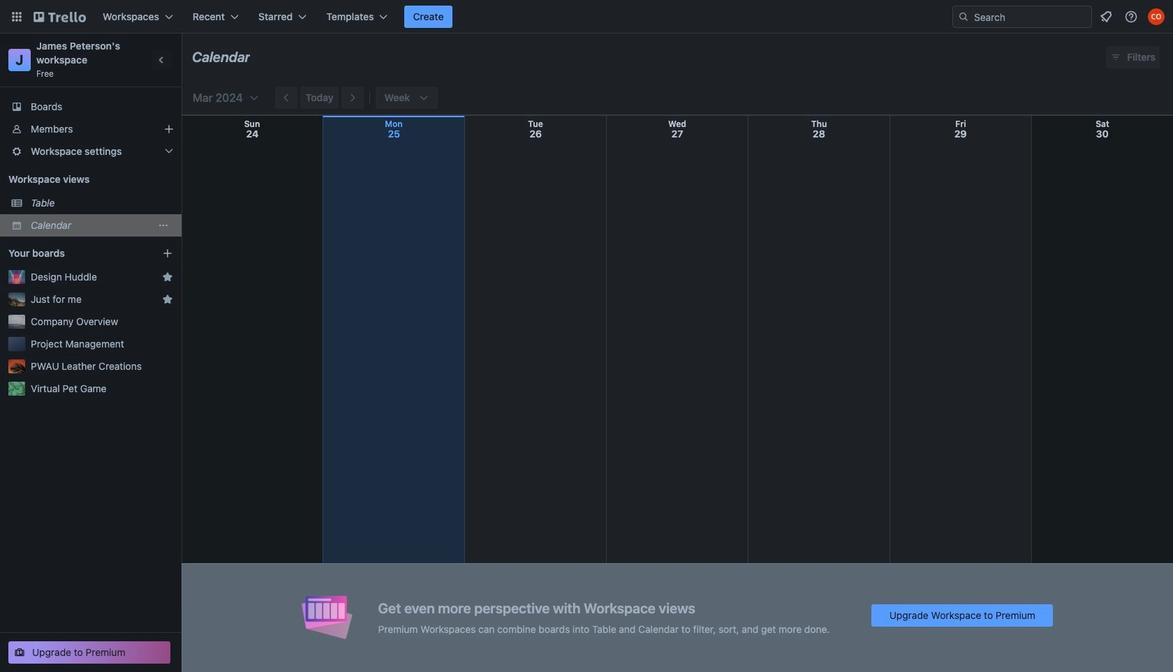 Task type: describe. For each thing, give the bounding box(es) containing it.
workspace navigation collapse icon image
[[152, 50, 172, 70]]

open information menu image
[[1124, 10, 1138, 24]]

2 starred icon image from the top
[[162, 294, 173, 305]]



Task type: locate. For each thing, give the bounding box(es) containing it.
starred icon image
[[162, 272, 173, 283], [162, 294, 173, 305]]

workspace actions menu image
[[158, 220, 169, 231]]

Search field
[[969, 7, 1092, 27]]

add board image
[[162, 248, 173, 259]]

1 starred icon image from the top
[[162, 272, 173, 283]]

search image
[[958, 11, 969, 22]]

your boards with 6 items element
[[8, 245, 141, 262]]

0 notifications image
[[1098, 8, 1115, 25]]

back to home image
[[34, 6, 86, 28]]

primary element
[[0, 0, 1173, 34]]

None text field
[[192, 44, 250, 71]]

christina overa (christinaovera) image
[[1148, 8, 1165, 25]]

1 vertical spatial starred icon image
[[162, 294, 173, 305]]

0 vertical spatial starred icon image
[[162, 272, 173, 283]]



Task type: vqa. For each thing, say whether or not it's contained in the screenshot.
Star or unstar board 'IMAGE'
no



